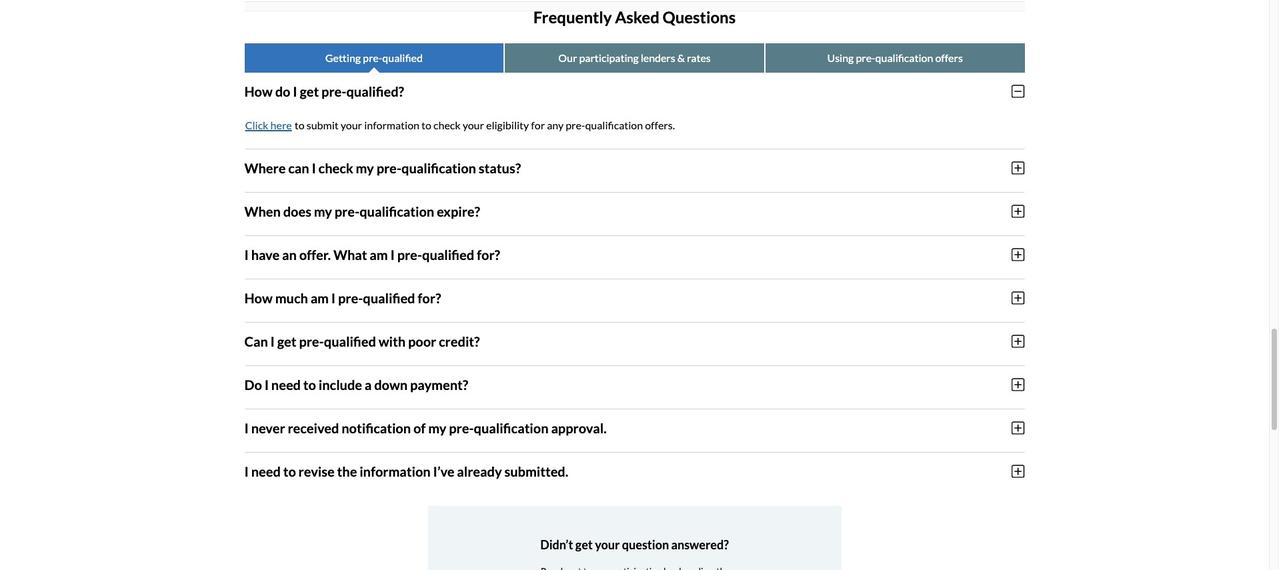Task type: vqa. For each thing, say whether or not it's contained in the screenshot.
middle my
yes



Task type: locate. For each thing, give the bounding box(es) containing it.
1 vertical spatial plus square image
[[1013, 334, 1025, 349]]

pre- up what
[[335, 203, 360, 219]]

2 vertical spatial my
[[429, 420, 447, 436]]

0 vertical spatial my
[[356, 160, 374, 176]]

0 vertical spatial check
[[434, 119, 461, 131]]

qualification
[[876, 51, 934, 64], [586, 119, 643, 131], [402, 160, 476, 176], [360, 203, 435, 219], [474, 420, 549, 436]]

offer.
[[299, 247, 331, 263]]

here
[[271, 119, 292, 131]]

5 plus square image from the top
[[1013, 421, 1025, 435]]

how inside dropdown button
[[245, 83, 273, 99]]

plus square image
[[1013, 291, 1025, 305], [1013, 334, 1025, 349]]

offers.
[[645, 119, 675, 131]]

plus square image inside 'i have an offer. what am i pre-qualified for?' button
[[1013, 247, 1025, 262]]

qualified?
[[347, 83, 404, 99]]

when does my pre-qualification expire?
[[245, 203, 480, 219]]

plus square image inside where can i check my pre-qualification status? button
[[1013, 161, 1025, 175]]

didn't
[[541, 538, 574, 552]]

0 horizontal spatial check
[[319, 160, 354, 176]]

need down never
[[251, 464, 281, 480]]

i
[[293, 83, 297, 99], [312, 160, 316, 176], [245, 247, 249, 263], [391, 247, 395, 263], [332, 290, 336, 306], [271, 333, 275, 349], [265, 377, 269, 393], [245, 420, 249, 436], [245, 464, 249, 480]]

frequently asked questions tab list
[[245, 43, 1025, 72]]

the
[[337, 464, 357, 480]]

0 vertical spatial how
[[245, 83, 273, 99]]

plus square image for payment?
[[1013, 377, 1025, 392]]

how left the do
[[245, 83, 273, 99]]

offers
[[936, 51, 964, 64]]

to inside i need to revise the information i've already submitted. button
[[283, 464, 296, 480]]

check
[[434, 119, 461, 131], [319, 160, 354, 176]]

questions
[[663, 7, 736, 27]]

0 vertical spatial need
[[271, 377, 301, 393]]

0 horizontal spatial my
[[314, 203, 332, 219]]

1 horizontal spatial check
[[434, 119, 461, 131]]

information inside button
[[360, 464, 431, 480]]

1 horizontal spatial get
[[300, 83, 319, 99]]

my right does
[[314, 203, 332, 219]]

information for the
[[360, 464, 431, 480]]

2 vertical spatial get
[[576, 538, 593, 552]]

plus square image inside i need to revise the information i've already submitted. button
[[1013, 464, 1025, 479]]

our participating lenders & rates button
[[505, 43, 765, 72]]

can
[[288, 160, 309, 176]]

never
[[251, 420, 285, 436]]

answered?
[[672, 538, 729, 552]]

how inside button
[[245, 290, 273, 306]]

received
[[288, 420, 339, 436]]

0 vertical spatial get
[[300, 83, 319, 99]]

using
[[828, 51, 854, 64]]

1 vertical spatial how
[[245, 290, 273, 306]]

1 horizontal spatial am
[[370, 247, 388, 263]]

your
[[341, 119, 362, 131], [463, 119, 484, 131], [595, 538, 620, 552]]

0 vertical spatial am
[[370, 247, 388, 263]]

my
[[356, 160, 374, 176], [314, 203, 332, 219], [429, 420, 447, 436]]

how for how do i get pre-qualified?
[[245, 83, 273, 99]]

my right of
[[429, 420, 447, 436]]

1 vertical spatial get
[[277, 333, 297, 349]]

0 vertical spatial information
[[364, 119, 420, 131]]

eligibility
[[487, 119, 529, 131]]

2 how from the top
[[245, 290, 273, 306]]

am right "much"
[[311, 290, 329, 306]]

6 plus square image from the top
[[1013, 464, 1025, 479]]

plus square image for how much am i pre-qualified for?
[[1013, 291, 1025, 305]]

4 plus square image from the top
[[1013, 377, 1025, 392]]

0 vertical spatial plus square image
[[1013, 291, 1025, 305]]

i need to revise the information i've already submitted. button
[[245, 453, 1025, 490]]

1 plus square image from the top
[[1013, 291, 1025, 305]]

using pre-qualification offers button
[[766, 43, 1025, 72]]

qualified inside frequently asked questions tab list
[[383, 51, 423, 64]]

for? down expire?
[[477, 247, 501, 263]]

plus square image inside i never received notification of my pre-qualification approval. button
[[1013, 421, 1025, 435]]

pre-
[[363, 51, 383, 64], [856, 51, 876, 64], [322, 83, 347, 99], [566, 119, 586, 131], [377, 160, 402, 176], [335, 203, 360, 219], [397, 247, 422, 263], [338, 290, 363, 306], [299, 333, 324, 349], [449, 420, 474, 436]]

qualification down where can i check my pre-qualification status?
[[360, 203, 435, 219]]

of
[[414, 420, 426, 436]]

to left revise
[[283, 464, 296, 480]]

1 vertical spatial my
[[314, 203, 332, 219]]

how left "much"
[[245, 290, 273, 306]]

i inside dropdown button
[[293, 83, 297, 99]]

am
[[370, 247, 388, 263], [311, 290, 329, 306]]

submit
[[307, 119, 339, 131]]

0 horizontal spatial am
[[311, 290, 329, 306]]

information
[[364, 119, 420, 131], [360, 464, 431, 480]]

information down notification on the left
[[360, 464, 431, 480]]

credit?
[[439, 333, 480, 349]]

qualified down expire?
[[422, 247, 475, 263]]

to right here
[[295, 119, 305, 131]]

need
[[271, 377, 301, 393], [251, 464, 281, 480]]

1 vertical spatial need
[[251, 464, 281, 480]]

your left eligibility
[[463, 119, 484, 131]]

when does my pre-qualification expire? button
[[245, 193, 1025, 230]]

how
[[245, 83, 273, 99], [245, 290, 273, 306]]

qualification inside button
[[876, 51, 934, 64]]

your right submit
[[341, 119, 362, 131]]

i need to revise the information i've already submitted.
[[245, 464, 569, 480]]

submitted.
[[505, 464, 569, 480]]

get right the can
[[277, 333, 297, 349]]

0 vertical spatial for?
[[477, 247, 501, 263]]

need right do
[[271, 377, 301, 393]]

how do i get pre-qualified? button
[[245, 72, 1025, 110]]

status?
[[479, 160, 521, 176]]

1 vertical spatial information
[[360, 464, 431, 480]]

pre- right using
[[856, 51, 876, 64]]

click
[[245, 119, 269, 131]]

include
[[319, 377, 362, 393]]

&
[[678, 51, 685, 64]]

my inside button
[[314, 203, 332, 219]]

how much am i pre-qualified for? button
[[245, 279, 1025, 317]]

get right didn't
[[576, 538, 593, 552]]

any
[[547, 119, 564, 131]]

0 horizontal spatial your
[[341, 119, 362, 131]]

2 plus square image from the top
[[1013, 204, 1025, 219]]

much
[[275, 290, 308, 306]]

lenders
[[641, 51, 676, 64]]

qualification left offers
[[876, 51, 934, 64]]

plus square image for qualification
[[1013, 421, 1025, 435]]

for? up 'poor'
[[418, 290, 441, 306]]

your left question
[[595, 538, 620, 552]]

qualified up qualified?
[[383, 51, 423, 64]]

need inside button
[[251, 464, 281, 480]]

1 vertical spatial check
[[319, 160, 354, 176]]

frequently asked questions
[[534, 7, 736, 27]]

am right what
[[370, 247, 388, 263]]

1 how from the top
[[245, 83, 273, 99]]

revise
[[299, 464, 335, 480]]

0 horizontal spatial for?
[[418, 290, 441, 306]]

what
[[334, 247, 367, 263]]

get inside dropdown button
[[300, 83, 319, 99]]

have
[[251, 247, 280, 263]]

check right the can at the left
[[319, 160, 354, 176]]

1 vertical spatial am
[[311, 290, 329, 306]]

rates
[[687, 51, 711, 64]]

getting pre-qualified
[[326, 51, 423, 64]]

check left eligibility
[[434, 119, 461, 131]]

to
[[295, 119, 305, 131], [422, 119, 432, 131], [304, 377, 316, 393], [283, 464, 296, 480]]

2 plus square image from the top
[[1013, 334, 1025, 349]]

2 horizontal spatial my
[[429, 420, 447, 436]]

plus square image inside do i need to include a down payment? "button"
[[1013, 377, 1025, 392]]

qualified
[[383, 51, 423, 64], [422, 247, 475, 263], [363, 290, 415, 306], [324, 333, 376, 349]]

pre- down what
[[338, 290, 363, 306]]

plus square image for can i get pre-qualified with poor credit?
[[1013, 334, 1025, 349]]

for?
[[477, 247, 501, 263], [418, 290, 441, 306]]

get
[[300, 83, 319, 99], [277, 333, 297, 349], [576, 538, 593, 552]]

1 vertical spatial for?
[[418, 290, 441, 306]]

plus square image inside can i get pre-qualified with poor credit? button
[[1013, 334, 1025, 349]]

information down qualified?
[[364, 119, 420, 131]]

get right the do
[[300, 83, 319, 99]]

to left include
[[304, 377, 316, 393]]

where can i check my pre-qualification status?
[[245, 160, 521, 176]]

i've
[[434, 464, 455, 480]]

plus square image
[[1013, 161, 1025, 175], [1013, 204, 1025, 219], [1013, 247, 1025, 262], [1013, 377, 1025, 392], [1013, 421, 1025, 435], [1013, 464, 1025, 479]]

3 plus square image from the top
[[1013, 247, 1025, 262]]

our
[[559, 51, 578, 64]]

getting pre-qualified tab panel
[[245, 72, 1025, 496]]

tab list
[[245, 0, 1025, 11]]

my up when does my pre-qualification expire?
[[356, 160, 374, 176]]

1 plus square image from the top
[[1013, 161, 1025, 175]]

0 horizontal spatial get
[[277, 333, 297, 349]]

pre- down the getting
[[322, 83, 347, 99]]

plus square image inside the 'how much am i pre-qualified for?' button
[[1013, 291, 1025, 305]]



Task type: describe. For each thing, give the bounding box(es) containing it.
plus square image for pre-
[[1013, 247, 1025, 262]]

i inside "button"
[[265, 377, 269, 393]]

pre- right "any"
[[566, 119, 586, 131]]

how for how much am i pre-qualified for?
[[245, 290, 273, 306]]

didn't get your question answered?
[[541, 538, 729, 552]]

information for your
[[364, 119, 420, 131]]

frequently
[[534, 7, 612, 27]]

a
[[365, 377, 372, 393]]

minus square image
[[1013, 84, 1025, 98]]

click here to submit your information to check your eligibility for any pre-qualification offers.
[[245, 119, 675, 131]]

can i get pre-qualified with poor credit? button
[[245, 323, 1025, 360]]

plus square image for already
[[1013, 464, 1025, 479]]

already
[[457, 464, 502, 480]]

qualification up "submitted."
[[474, 420, 549, 436]]

qualification inside button
[[360, 203, 435, 219]]

pre- inside button
[[335, 203, 360, 219]]

can
[[245, 333, 268, 349]]

2 horizontal spatial your
[[595, 538, 620, 552]]

does
[[283, 203, 312, 219]]

qualified up with
[[363, 290, 415, 306]]

payment?
[[410, 377, 469, 393]]

1 horizontal spatial for?
[[477, 247, 501, 263]]

where can i check my pre-qualification status? button
[[245, 149, 1025, 187]]

our participating lenders & rates
[[559, 51, 711, 64]]

do i need to include a down payment? button
[[245, 366, 1025, 403]]

pre- right the getting
[[363, 51, 383, 64]]

i never received notification of my pre-qualification approval. button
[[245, 409, 1025, 447]]

i never received notification of my pre-qualification approval.
[[245, 420, 607, 436]]

where
[[245, 160, 286, 176]]

click here button
[[245, 115, 293, 135]]

approval.
[[551, 420, 607, 436]]

participating
[[580, 51, 639, 64]]

1 horizontal spatial your
[[463, 119, 484, 131]]

to inside do i need to include a down payment? "button"
[[304, 377, 316, 393]]

an
[[282, 247, 297, 263]]

getting pre-qualified button
[[245, 43, 504, 72]]

get inside button
[[277, 333, 297, 349]]

qualification down the how do i get pre-qualified? dropdown button
[[586, 119, 643, 131]]

poor
[[408, 333, 437, 349]]

pre- right of
[[449, 420, 474, 436]]

do
[[275, 83, 291, 99]]

i have an offer. what am i pre-qualified for?
[[245, 247, 501, 263]]

with
[[379, 333, 406, 349]]

expire?
[[437, 203, 480, 219]]

qualified left with
[[324, 333, 376, 349]]

asked
[[615, 7, 660, 27]]

2 horizontal spatial get
[[576, 538, 593, 552]]

question
[[623, 538, 669, 552]]

how much am i pre-qualified for?
[[245, 290, 441, 306]]

to up where can i check my pre-qualification status?
[[422, 119, 432, 131]]

plus square image inside the when does my pre-qualification expire? button
[[1013, 204, 1025, 219]]

down
[[375, 377, 408, 393]]

1 horizontal spatial my
[[356, 160, 374, 176]]

pre- inside dropdown button
[[322, 83, 347, 99]]

plus square image for status?
[[1013, 161, 1025, 175]]

for
[[531, 119, 545, 131]]

do
[[245, 377, 262, 393]]

i have an offer. what am i pre-qualified for? button
[[245, 236, 1025, 273]]

using pre-qualification offers
[[828, 51, 964, 64]]

qualification up expire?
[[402, 160, 476, 176]]

how do i get pre-qualified?
[[245, 83, 404, 99]]

pre- right what
[[397, 247, 422, 263]]

getting
[[326, 51, 361, 64]]

pre- up when does my pre-qualification expire?
[[377, 160, 402, 176]]

need inside "button"
[[271, 377, 301, 393]]

pre- inside button
[[856, 51, 876, 64]]

check inside button
[[319, 160, 354, 176]]

notification
[[342, 420, 411, 436]]

do i need to include a down payment?
[[245, 377, 469, 393]]

pre- down "much"
[[299, 333, 324, 349]]

when
[[245, 203, 281, 219]]

can i get pre-qualified with poor credit?
[[245, 333, 480, 349]]



